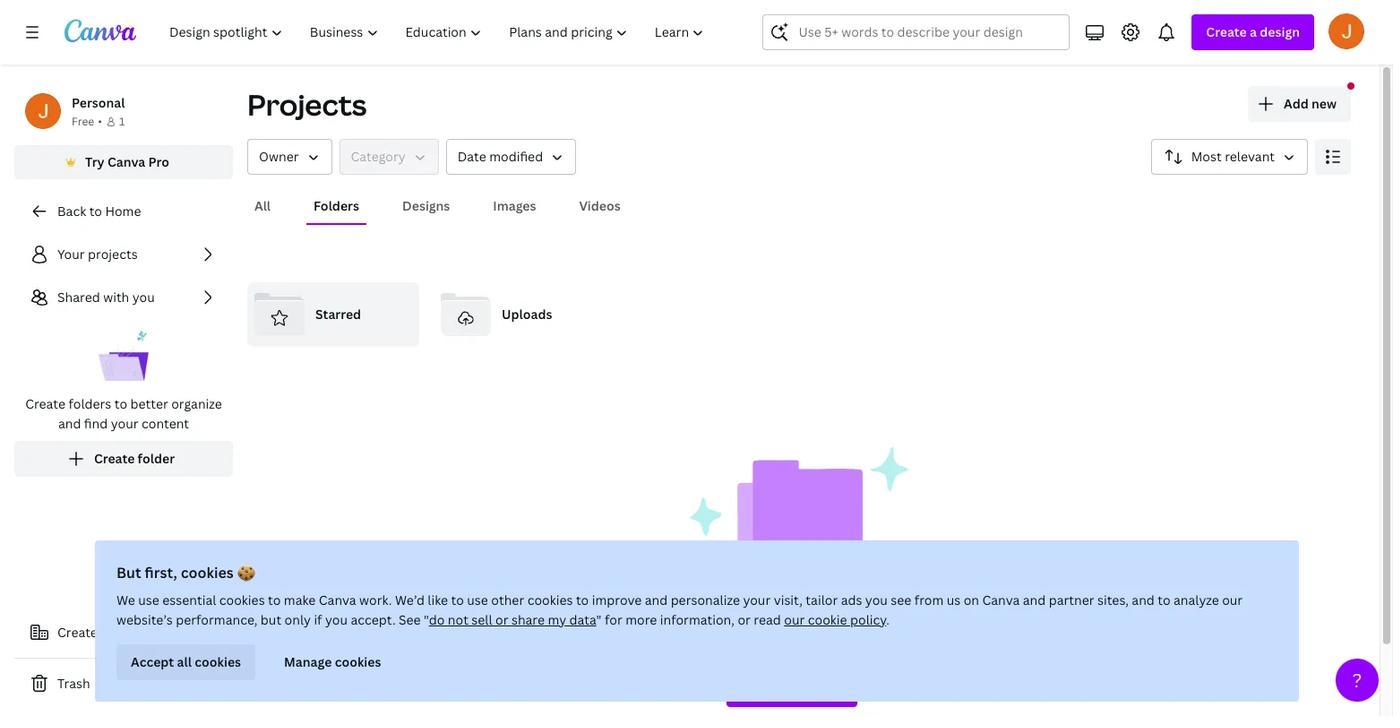 Task type: vqa. For each thing, say whether or not it's contained in the screenshot.
only
yes



Task type: describe. For each thing, give the bounding box(es) containing it.
designs button
[[395, 189, 457, 223]]

to left analyze at the right of the page
[[1158, 591, 1170, 608]]

create inside create folders to better organize and find your content
[[25, 395, 65, 412]]

uploads link
[[434, 282, 606, 347]]

add
[[1284, 95, 1309, 112]]

folder for the top create folder button
[[138, 450, 175, 467]]

share
[[511, 611, 544, 628]]

data
[[569, 611, 596, 628]]

projects
[[247, 85, 367, 124]]

folder inside "stay organized with folders create a folder to easily organize your personal and team projects."
[[674, 633, 705, 648]]

designs
[[402, 197, 450, 214]]

like
[[427, 591, 448, 608]]

a for team
[[101, 624, 108, 641]]

but
[[260, 611, 281, 628]]

our cookie policy link
[[784, 611, 886, 628]]

team inside "stay organized with folders create a folder to easily organize your personal and team projects."
[[896, 633, 923, 648]]

essential
[[162, 591, 216, 608]]

organize inside create folders to better organize and find your content
[[171, 395, 222, 412]]

create a design
[[1207, 23, 1300, 40]]

create folder for the top create folder button
[[94, 450, 175, 467]]

to right back
[[89, 203, 102, 220]]

try
[[85, 153, 105, 170]]

cookies down accept.
[[334, 653, 381, 670]]

1 horizontal spatial create folder button
[[727, 671, 858, 707]]

personal
[[72, 94, 125, 111]]

not
[[447, 611, 468, 628]]

work.
[[359, 591, 392, 608]]

for
[[604, 611, 622, 628]]

most relevant
[[1192, 148, 1275, 165]]

accept.
[[350, 611, 395, 628]]

and inside create folders to better organize and find your content
[[58, 415, 81, 432]]

folders inside create folders to better organize and find your content
[[68, 395, 111, 412]]

trash
[[57, 675, 90, 692]]

back
[[57, 203, 86, 220]]

see
[[398, 611, 420, 628]]

team inside button
[[111, 624, 141, 641]]

my
[[548, 611, 566, 628]]

read
[[754, 611, 781, 628]]

jeremy miller image
[[1329, 13, 1365, 49]]

accept all cookies button
[[116, 644, 255, 680]]

2 use from the left
[[467, 591, 488, 608]]

and right the sites,
[[1132, 591, 1155, 608]]

Date modified button
[[446, 139, 576, 175]]

organize inside "stay organized with folders create a folder to easily organize your personal and team projects."
[[754, 633, 797, 648]]

free •
[[72, 114, 102, 129]]

cookies right all
[[194, 653, 241, 670]]

1
[[119, 114, 125, 129]]

all button
[[247, 189, 278, 223]]

personalize
[[670, 591, 740, 608]]

analyze
[[1174, 591, 1219, 608]]

date modified
[[458, 148, 543, 165]]

folders inside "stay organized with folders create a folder to easily organize your personal and team projects."
[[850, 603, 906, 625]]

relevant
[[1225, 148, 1275, 165]]

stay organized with folders create a folder to easily organize your personal and team projects.
[[628, 603, 971, 648]]

shared with you link
[[14, 280, 233, 315]]

images button
[[486, 189, 544, 223]]

to right like
[[451, 591, 464, 608]]

back to home link
[[14, 194, 233, 229]]

to inside "stay organized with folders create a folder to easily organize your personal and team projects."
[[708, 633, 719, 648]]

folders button
[[307, 189, 367, 223]]

personal
[[826, 633, 872, 648]]

sell
[[471, 611, 492, 628]]

easily
[[721, 633, 751, 648]]

from
[[914, 591, 943, 608]]

sites,
[[1097, 591, 1129, 608]]

0 horizontal spatial our
[[784, 611, 805, 628]]

your inside create folders to better organize and find your content
[[111, 415, 138, 432]]

only
[[284, 611, 310, 628]]

1 or from the left
[[495, 611, 508, 628]]

images
[[493, 197, 536, 214]]

try canva pro button
[[14, 145, 233, 179]]

manage cookies button
[[269, 644, 395, 680]]

first,
[[144, 563, 177, 582]]

create a design button
[[1192, 14, 1315, 50]]

🍪
[[237, 563, 255, 582]]

videos button
[[572, 189, 628, 223]]

us
[[947, 591, 960, 608]]

projects.
[[925, 633, 971, 648]]

find
[[84, 415, 108, 432]]

add new button
[[1248, 86, 1351, 122]]

create folders to better organize and find your content
[[25, 395, 222, 432]]

a for design
[[1250, 23, 1257, 40]]

your projects
[[57, 246, 138, 263]]

2 " from the left
[[596, 611, 601, 628]]

ads
[[841, 591, 862, 608]]

Owner button
[[247, 139, 332, 175]]

with inside list
[[103, 289, 129, 306]]

do
[[429, 611, 444, 628]]



Task type: locate. For each thing, give the bounding box(es) containing it.
0 vertical spatial folder
[[138, 450, 175, 467]]

1 horizontal spatial with
[[812, 603, 846, 625]]

0 horizontal spatial organize
[[171, 395, 222, 412]]

0 horizontal spatial canva
[[108, 153, 145, 170]]

1 vertical spatial folder
[[674, 633, 705, 648]]

create inside dropdown button
[[1207, 23, 1247, 40]]

0 horizontal spatial folders
[[68, 395, 111, 412]]

accept
[[130, 653, 174, 670]]

and down .
[[874, 633, 894, 648]]

team down we
[[111, 624, 141, 641]]

1 horizontal spatial a
[[665, 633, 671, 648]]

folders
[[314, 197, 359, 214]]

and left partner
[[1023, 591, 1046, 608]]

date
[[458, 148, 486, 165]]

2 vertical spatial folder
[[806, 680, 843, 697]]

a down the do not sell or share my data " for more information, or read our cookie policy .
[[665, 633, 671, 648]]

a
[[1250, 23, 1257, 40], [101, 624, 108, 641], [665, 633, 671, 648]]

you right if
[[325, 611, 347, 628]]

and up the do not sell or share my data " for more information, or read our cookie policy .
[[645, 591, 667, 608]]

cookie
[[808, 611, 847, 628]]

1 horizontal spatial or
[[737, 611, 750, 628]]

do not sell or share my data " for more information, or read our cookie policy .
[[429, 611, 889, 628]]

0 horizontal spatial your
[[111, 415, 138, 432]]

0 vertical spatial you
[[132, 289, 155, 306]]

with
[[103, 289, 129, 306], [812, 603, 846, 625]]

folder down information,
[[674, 633, 705, 648]]

0 vertical spatial create folder button
[[14, 441, 233, 477]]

"
[[423, 611, 429, 628], [596, 611, 601, 628]]

a left website's
[[101, 624, 108, 641]]

back to home
[[57, 203, 141, 220]]

free
[[72, 114, 94, 129]]

you down your projects link
[[132, 289, 155, 306]]

make
[[283, 591, 315, 608]]

you inside list
[[132, 289, 155, 306]]

you up the policy
[[865, 591, 888, 608]]

0 vertical spatial with
[[103, 289, 129, 306]]

cookies up my
[[527, 591, 573, 608]]

folder
[[138, 450, 175, 467], [674, 633, 705, 648], [806, 680, 843, 697]]

organize up content
[[171, 395, 222, 412]]

1 horizontal spatial organize
[[754, 633, 797, 648]]

policy
[[850, 611, 886, 628]]

better
[[130, 395, 168, 412]]

0 vertical spatial your
[[111, 415, 138, 432]]

top level navigation element
[[158, 14, 720, 50]]

2 horizontal spatial you
[[865, 591, 888, 608]]

folder down content
[[138, 450, 175, 467]]

organize
[[171, 395, 222, 412], [754, 633, 797, 648]]

cookies up essential
[[180, 563, 233, 582]]

stay
[[692, 603, 727, 625]]

other
[[491, 591, 524, 608]]

we
[[116, 591, 135, 608]]

or right sell
[[495, 611, 508, 628]]

1 vertical spatial folders
[[850, 603, 906, 625]]

modified
[[489, 148, 543, 165]]

your
[[57, 246, 85, 263]]

starred link
[[247, 282, 419, 347]]

0 vertical spatial our
[[1222, 591, 1243, 608]]

starred
[[315, 306, 361, 323]]

but first, cookies 🍪 dialog
[[95, 540, 1299, 702]]

1 vertical spatial organize
[[754, 633, 797, 648]]

1 horizontal spatial folder
[[674, 633, 705, 648]]

0 horizontal spatial with
[[103, 289, 129, 306]]

create folder down "stay organized with folders create a folder to easily organize your personal and team projects."
[[763, 680, 843, 697]]

use up sell
[[467, 591, 488, 608]]

?
[[1353, 668, 1363, 693]]

create folder down create folders to better organize and find your content
[[94, 450, 175, 467]]

and inside "stay organized with folders create a folder to easily organize your personal and team projects."
[[874, 633, 894, 648]]

pro
[[148, 153, 169, 170]]

canva right on at the right bottom of the page
[[982, 591, 1020, 608]]

to left easily
[[708, 633, 719, 648]]

2 horizontal spatial your
[[800, 633, 824, 648]]

0 vertical spatial create folder
[[94, 450, 175, 467]]

Category button
[[339, 139, 439, 175]]

your right find
[[111, 415, 138, 432]]

1 vertical spatial your
[[743, 591, 770, 608]]

but
[[116, 563, 141, 582]]

organize down read
[[754, 633, 797, 648]]

0 horizontal spatial folder
[[138, 450, 175, 467]]

we'd
[[395, 591, 424, 608]]

1 horizontal spatial create folder
[[763, 680, 843, 697]]

0 horizontal spatial create folder
[[94, 450, 175, 467]]

1 horizontal spatial our
[[1222, 591, 1243, 608]]

2 vertical spatial you
[[325, 611, 347, 628]]

tailor
[[806, 591, 838, 608]]

create folder button
[[14, 441, 233, 477], [727, 671, 858, 707]]

create folder inside list
[[94, 450, 175, 467]]

cookies down the 🍪
[[219, 591, 264, 608]]

content
[[142, 415, 189, 432]]

try canva pro
[[85, 153, 169, 170]]

create folder
[[94, 450, 175, 467], [763, 680, 843, 697]]

organized
[[731, 603, 808, 625]]

on
[[964, 591, 979, 608]]

0 horizontal spatial "
[[423, 611, 429, 628]]

2 horizontal spatial a
[[1250, 23, 1257, 40]]

Sort by button
[[1151, 139, 1308, 175]]

create folder button down find
[[14, 441, 233, 477]]

" right see
[[423, 611, 429, 628]]

a inside dropdown button
[[1250, 23, 1257, 40]]

category
[[351, 148, 406, 165]]

canva inside try canva pro button
[[108, 153, 145, 170]]

uploads
[[502, 306, 552, 323]]

1 vertical spatial with
[[812, 603, 846, 625]]

and
[[58, 415, 81, 432], [645, 591, 667, 608], [1023, 591, 1046, 608], [1132, 591, 1155, 608], [874, 633, 894, 648]]

to up but
[[268, 591, 280, 608]]

most
[[1192, 148, 1222, 165]]

team left the projects.
[[896, 633, 923, 648]]

do not sell or share my data link
[[429, 611, 596, 628]]

new
[[1312, 95, 1337, 112]]

create inside "stay organized with folders create a folder to easily organize your personal and team projects."
[[628, 633, 662, 648]]

we use essential cookies to make canva work. we'd like to use other cookies to improve and personalize your visit, tailor ads you see from us on canva and partner sites, and to analyze our website's performance, but only if you accept. see "
[[116, 591, 1243, 628]]

our inside we use essential cookies to make canva work. we'd like to use other cookies to improve and personalize your visit, tailor ads you see from us on canva and partner sites, and to analyze our website's performance, but only if you accept. see "
[[1222, 591, 1243, 608]]

create folder for create folder button to the right
[[763, 680, 843, 697]]

1 horizontal spatial you
[[325, 611, 347, 628]]

1 vertical spatial our
[[784, 611, 805, 628]]

folder down personal on the bottom right
[[806, 680, 843, 697]]

add new
[[1284, 95, 1337, 112]]

2 vertical spatial your
[[800, 633, 824, 648]]

team
[[111, 624, 141, 641], [896, 633, 923, 648]]

0 horizontal spatial use
[[138, 591, 159, 608]]

folders
[[68, 395, 111, 412], [850, 603, 906, 625]]

information,
[[660, 611, 734, 628]]

with inside "stay organized with folders create a folder to easily organize your personal and team projects."
[[812, 603, 846, 625]]

your up read
[[743, 591, 770, 608]]

our down visit, at the bottom right
[[784, 611, 805, 628]]

your projects link
[[14, 237, 233, 272]]

2 horizontal spatial canva
[[982, 591, 1020, 608]]

partner
[[1049, 591, 1094, 608]]

0 vertical spatial organize
[[171, 395, 222, 412]]

owner
[[259, 148, 299, 165]]

1 horizontal spatial use
[[467, 591, 488, 608]]

a inside button
[[101, 624, 108, 641]]

manage
[[284, 653, 331, 670]]

1 use from the left
[[138, 591, 159, 608]]

website's
[[116, 611, 172, 628]]

0 horizontal spatial create folder button
[[14, 441, 233, 477]]

to left better
[[114, 395, 127, 412]]

canva
[[108, 153, 145, 170], [318, 591, 356, 608], [982, 591, 1020, 608]]

canva up if
[[318, 591, 356, 608]]

all
[[177, 653, 191, 670]]

use up website's
[[138, 591, 159, 608]]

all
[[255, 197, 271, 214]]

0 vertical spatial folders
[[68, 395, 111, 412]]

? button
[[1336, 659, 1379, 702]]

your inside "stay organized with folders create a folder to easily organize your personal and team projects."
[[800, 633, 824, 648]]

1 horizontal spatial folders
[[850, 603, 906, 625]]

2 or from the left
[[737, 611, 750, 628]]

folder inside list
[[138, 450, 175, 467]]

our right analyze at the right of the page
[[1222, 591, 1243, 608]]

a left design
[[1250, 23, 1257, 40]]

1 horizontal spatial team
[[896, 633, 923, 648]]

your down cookie
[[800, 633, 824, 648]]

0 horizontal spatial team
[[111, 624, 141, 641]]

improve
[[592, 591, 641, 608]]

or up easily
[[737, 611, 750, 628]]

1 vertical spatial create folder button
[[727, 671, 858, 707]]

design
[[1260, 23, 1300, 40]]

None search field
[[763, 14, 1070, 50]]

1 horizontal spatial your
[[743, 591, 770, 608]]

1 horizontal spatial "
[[596, 611, 601, 628]]

to up data
[[576, 591, 589, 608]]

create folder button down "stay organized with folders create a folder to easily organize your personal and team projects."
[[727, 671, 858, 707]]

projects
[[88, 246, 138, 263]]

if
[[314, 611, 322, 628]]

accept all cookies
[[130, 653, 241, 670]]

visit,
[[774, 591, 802, 608]]

" left "for"
[[596, 611, 601, 628]]

to inside create folders to better organize and find your content
[[114, 395, 127, 412]]

home
[[105, 203, 141, 220]]

0 horizontal spatial or
[[495, 611, 508, 628]]

folder for create folder button to the right
[[806, 680, 843, 697]]

folders up personal on the bottom right
[[850, 603, 906, 625]]

canva right try on the top
[[108, 153, 145, 170]]

Search search field
[[799, 15, 1034, 49]]

1 vertical spatial create folder
[[763, 680, 843, 697]]

your inside we use essential cookies to make canva work. we'd like to use other cookies to improve and personalize your visit, tailor ads you see from us on canva and partner sites, and to analyze our website's performance, but only if you accept. see "
[[743, 591, 770, 608]]

0 horizontal spatial a
[[101, 624, 108, 641]]

a inside "stay organized with folders create a folder to easily organize your personal and team projects."
[[665, 633, 671, 648]]

your
[[111, 415, 138, 432], [743, 591, 770, 608], [800, 633, 824, 648]]

2 horizontal spatial folder
[[806, 680, 843, 697]]

0 horizontal spatial you
[[132, 289, 155, 306]]

and left find
[[58, 415, 81, 432]]

see
[[891, 591, 911, 608]]

more
[[625, 611, 657, 628]]

•
[[98, 114, 102, 129]]

folders up find
[[68, 395, 111, 412]]

" inside we use essential cookies to make canva work. we'd like to use other cookies to improve and personalize your visit, tailor ads you see from us on canva and partner sites, and to analyze our website's performance, but only if you accept. see "
[[423, 611, 429, 628]]

create a team button
[[14, 615, 233, 651]]

1 horizontal spatial canva
[[318, 591, 356, 608]]

1 vertical spatial you
[[865, 591, 888, 608]]

create a team
[[57, 624, 141, 641]]

list
[[14, 237, 233, 477]]

list containing your projects
[[14, 237, 233, 477]]

1 " from the left
[[423, 611, 429, 628]]

shared with you
[[57, 289, 155, 306]]

performance,
[[175, 611, 257, 628]]



